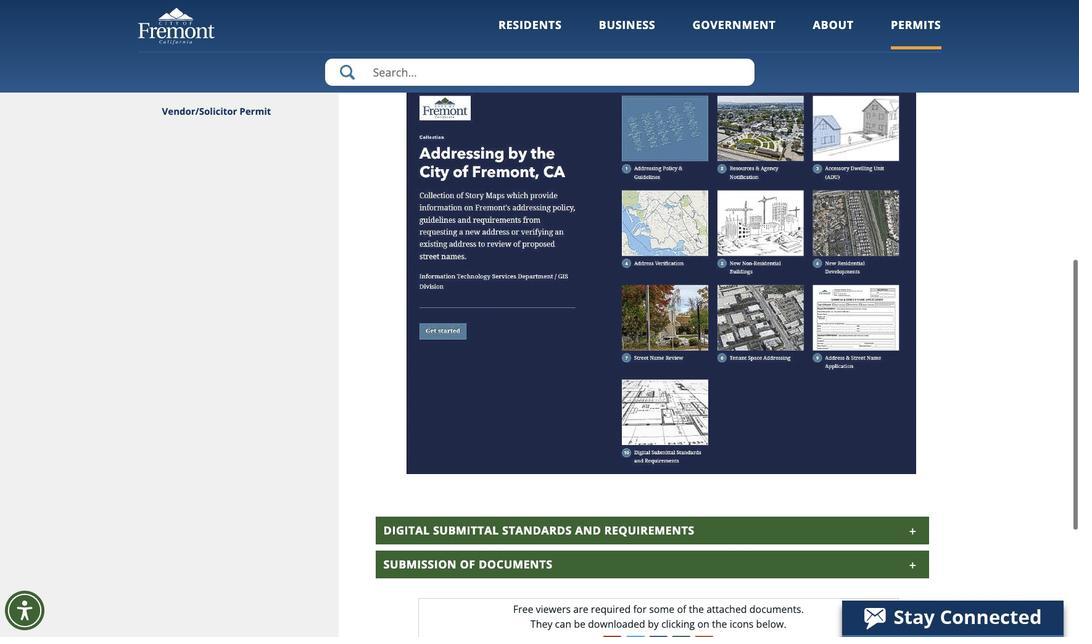 Task type: vqa. For each thing, say whether or not it's contained in the screenshot.
Vendor/Solicitor Permit
yes



Task type: locate. For each thing, give the bounding box(es) containing it.
the right to
[[543, 23, 558, 36]]

vendor/solicitor permit link
[[138, 99, 339, 123]]

are
[[574, 602, 589, 616]]

0 vertical spatial and
[[647, 8, 664, 22]]

the right on
[[712, 617, 728, 631]]

submission of documents
[[384, 557, 553, 572]]

of inside addressing policy, guidelines and requirements for requesting a new address or verifying an existing address to the review of proposed street names).
[[593, 23, 602, 36]]

1 horizontal spatial and
[[647, 8, 664, 22]]

and inside tab list
[[575, 523, 601, 538]]

0 vertical spatial address
[[830, 8, 866, 22]]

the up on
[[689, 602, 704, 616]]

tab list containing digital submittal standards and requirements
[[376, 517, 929, 578]]

business
[[599, 17, 656, 32]]

some
[[650, 602, 675, 616]]

permit
[[185, 81, 216, 93], [240, 105, 271, 117]]

1 vertical spatial address
[[491, 23, 528, 36]]

and
[[647, 8, 664, 22], [575, 523, 601, 538]]

address left to
[[491, 23, 528, 36]]

1 vertical spatial permit
[[240, 105, 271, 117]]

download word viewer image
[[650, 636, 668, 637]]

addressing & street name web page image
[[407, 71, 917, 474]]

vendor/solicitor permit
[[162, 105, 271, 117]]

0 horizontal spatial address
[[491, 23, 528, 36]]

be
[[574, 617, 586, 631]]

of down submittal
[[460, 557, 476, 572]]

0 horizontal spatial for
[[634, 602, 647, 616]]

digital submittal standards and requirements
[[384, 523, 695, 538]]

on
[[698, 617, 710, 631]]

address
[[830, 8, 866, 22], [491, 23, 528, 36]]

tab list
[[376, 517, 929, 578]]

permit up the vendor/solicitor
[[185, 81, 216, 93]]

existing
[[454, 23, 489, 36]]

guidelines
[[597, 8, 644, 22]]

0 vertical spatial permit
[[185, 81, 216, 93]]

proposed
[[605, 23, 649, 36]]

1 horizontal spatial for
[[732, 8, 745, 22]]

download powerpoint viewer image
[[696, 636, 714, 637]]

for inside addressing policy, guidelines and requirements for requesting a new address or verifying an existing address to the review of proposed street names).
[[732, 8, 745, 22]]

for left requesting
[[732, 8, 745, 22]]

about link
[[813, 17, 854, 49]]

an
[[439, 23, 451, 36]]

1 vertical spatial and
[[575, 523, 601, 538]]

of up clicking
[[677, 602, 687, 616]]

policy,
[[565, 8, 595, 22]]

standards
[[502, 523, 572, 538]]

0 horizontal spatial permit
[[185, 81, 216, 93]]

below.
[[757, 617, 787, 631]]

download acrobat reader image
[[604, 636, 622, 637]]

viewers
[[536, 602, 571, 616]]

0 horizontal spatial and
[[575, 523, 601, 538]]

and inside addressing policy, guidelines and requirements for requesting a new address or verifying an existing address to the review of proposed street names).
[[647, 8, 664, 22]]

free viewers are required for some of the attached documents. they can be downloaded by clicking on the icons below.
[[513, 602, 804, 631]]

the inside addressing policy, guidelines and requirements for requesting a new address or verifying an existing address to the review of proposed street names).
[[543, 23, 558, 36]]

1 horizontal spatial the
[[689, 602, 704, 616]]

review
[[560, 23, 591, 36]]

permit for vendor/solicitor permit
[[240, 105, 271, 117]]

for
[[732, 8, 745, 22], [634, 602, 647, 616]]

and right standards
[[575, 523, 601, 538]]

government link
[[693, 17, 776, 49]]

of inside free viewers are required for some of the attached documents. they can be downloaded by clicking on the icons below.
[[677, 602, 687, 616]]

submittal
[[433, 523, 499, 538]]

of right review
[[593, 23, 602, 36]]

of inside tab list
[[460, 557, 476, 572]]

permit down tree permit link
[[240, 105, 271, 117]]

and up street
[[647, 8, 664, 22]]

address down collection
[[830, 8, 866, 22]]

business link
[[599, 17, 656, 49]]

2 vertical spatial the
[[712, 617, 728, 631]]

documents
[[479, 557, 553, 572]]

tree permit link
[[138, 75, 339, 99]]

requesting
[[748, 8, 797, 22]]

0 horizontal spatial the
[[543, 23, 558, 36]]

new
[[808, 8, 827, 22]]

0 vertical spatial for
[[732, 8, 745, 22]]

1 vertical spatial for
[[634, 602, 647, 616]]

permits link
[[891, 17, 942, 49]]

vendor/solicitor
[[162, 105, 237, 117]]

for left some in the right bottom of the page
[[634, 602, 647, 616]]

the
[[543, 23, 558, 36], [689, 602, 704, 616], [712, 617, 728, 631]]

Search text field
[[325, 59, 755, 86]]

permit inside tree permit link
[[185, 81, 216, 93]]

1 horizontal spatial permit
[[240, 105, 271, 117]]

of
[[880, 0, 889, 7], [452, 8, 461, 22], [593, 23, 602, 36], [460, 557, 476, 572], [677, 602, 687, 616]]

0 vertical spatial the
[[543, 23, 558, 36]]

permit inside vendor/solicitor permit link
[[240, 105, 271, 117]]

downloaded
[[588, 617, 646, 631]]



Task type: describe. For each thing, give the bounding box(es) containing it.
by
[[648, 617, 659, 631]]

submission
[[384, 557, 457, 572]]

free
[[513, 602, 534, 616]]

icons
[[730, 617, 754, 631]]

required
[[591, 602, 631, 616]]

and for standards
[[575, 523, 601, 538]]

permit for tree permit
[[185, 81, 216, 93]]

fremont's
[[464, 8, 510, 22]]

1 vertical spatial the
[[689, 602, 704, 616]]

download windows media player image
[[627, 636, 645, 637]]

tree permit
[[162, 81, 216, 93]]

about
[[813, 17, 854, 32]]

2 horizontal spatial the
[[712, 617, 728, 631]]

names).
[[681, 23, 718, 36]]

of right "maps"
[[452, 8, 461, 22]]

attached
[[707, 602, 747, 616]]

and for guidelines
[[647, 8, 664, 22]]

documents.
[[750, 602, 804, 616]]

digital
[[384, 523, 430, 538]]

verifying
[[398, 23, 437, 36]]

requirements
[[667, 8, 729, 22]]

"
[[814, 0, 818, 7]]

residents link
[[499, 17, 562, 49]]

a
[[800, 8, 805, 22]]

stay connected image
[[843, 601, 1063, 635]]

addressing policy, guidelines and requirements for requesting a new address or verifying an existing address to the review of proposed street names).
[[398, 8, 879, 36]]

or
[[869, 8, 879, 22]]

clicking
[[662, 617, 695, 631]]

they
[[531, 617, 553, 631]]

story
[[398, 8, 422, 22]]

residents
[[499, 17, 562, 32]]

can
[[555, 617, 572, 631]]

tree
[[162, 81, 183, 93]]

government
[[693, 17, 776, 32]]

maps
[[424, 8, 449, 22]]

street
[[652, 23, 679, 36]]

" (a collection of story maps of
[[398, 0, 889, 22]]

permits
[[891, 17, 942, 32]]

(a
[[821, 0, 829, 7]]

download excel viewer image
[[673, 636, 691, 637]]

of right collection
[[880, 0, 889, 7]]

1 horizontal spatial address
[[830, 8, 866, 22]]

collection
[[832, 0, 877, 7]]

addressing
[[512, 8, 563, 22]]

requirements
[[605, 523, 695, 538]]

for inside free viewers are required for some of the attached documents. they can be downloaded by clicking on the icons below.
[[634, 602, 647, 616]]

to
[[531, 23, 540, 36]]



